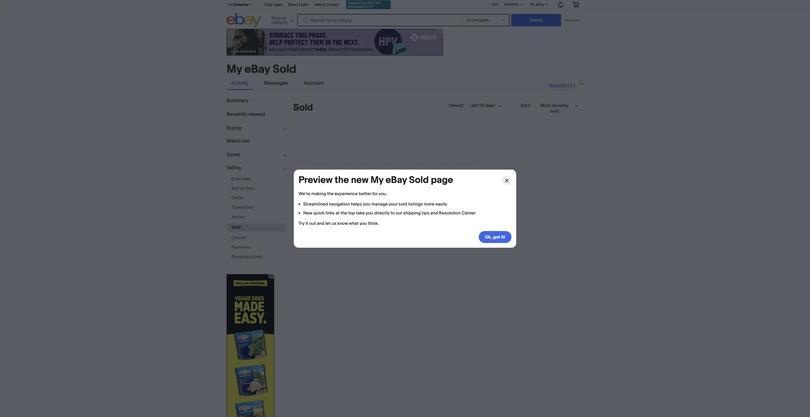 Task type: vqa. For each thing, say whether or not it's contained in the screenshot.
Strawberry to the right
no



Task type: describe. For each thing, give the bounding box(es) containing it.
account navigation
[[227, 0, 584, 10]]

preview
[[299, 174, 333, 186]]

my inside dialog
[[371, 174, 384, 186]]

make sold your my ebay homepage image
[[580, 80, 583, 86]]

my for my ebay
[[530, 2, 535, 7]]

account link
[[300, 78, 328, 89]]

our
[[396, 210, 402, 216]]

item
[[246, 186, 255, 192]]

brand outlet link
[[288, 2, 309, 8]]

my ebay link
[[527, 1, 551, 8]]

at
[[336, 210, 340, 216]]

recently viewed link
[[227, 112, 265, 118]]

shipping labels
[[231, 254, 262, 260]]

1 vertical spatial you
[[366, 210, 373, 216]]

center
[[462, 210, 476, 216]]

sold up the messages
[[273, 62, 296, 76]]

for
[[372, 191, 378, 197]]

resolution
[[439, 210, 461, 216]]

1 vertical spatial the
[[327, 191, 334, 197]]

know
[[337, 221, 348, 227]]

don't
[[414, 174, 429, 182]]

overview
[[231, 176, 251, 182]]

outlet
[[299, 3, 309, 7]]

0
[[570, 83, 573, 88]]

help
[[315, 3, 322, 7]]

us
[[332, 221, 336, 227]]

shipping labels link
[[227, 254, 286, 260]]

ebay inside preview the new my ebay sold page dialog
[[386, 174, 407, 186]]

new
[[351, 174, 369, 186]]

2 vertical spatial the
[[341, 210, 347, 216]]

my for my ebay sold
[[227, 62, 242, 76]]

more
[[424, 202, 435, 207]]

experience
[[335, 191, 358, 197]]

payments
[[231, 245, 251, 250]]

take
[[356, 210, 365, 216]]

labels
[[250, 254, 262, 260]]

making
[[311, 191, 326, 197]]

sell for sell an item
[[231, 186, 239, 192]]

banner containing sell
[[227, 0, 584, 29]]

have
[[430, 174, 444, 182]]

preview the new my ebay sold page
[[299, 174, 453, 186]]

shipping
[[231, 254, 249, 260]]

help & contact
[[315, 3, 339, 7]]

to
[[391, 210, 395, 216]]

activity
[[231, 80, 249, 86]]

quick
[[313, 210, 325, 216]]

think.
[[368, 221, 379, 227]]

watch list link
[[227, 138, 249, 144]]

ok, got it! button
[[479, 231, 512, 243]]

streamlined navigation helps you manage your sold listings more easily
[[303, 202, 447, 207]]

summary link
[[227, 98, 249, 104]]

better
[[359, 191, 371, 197]]

overview link
[[227, 176, 286, 182]]

try
[[299, 221, 305, 227]]

ok,
[[485, 234, 492, 240]]

drafts
[[231, 195, 244, 201]]

items.
[[457, 174, 475, 182]]

sold inside dialog
[[409, 174, 429, 186]]

0 vertical spatial you
[[363, 202, 370, 207]]

page
[[431, 174, 453, 186]]

sold down account link
[[293, 102, 313, 114]]

scheduled link
[[227, 205, 286, 211]]

out
[[309, 221, 316, 227]]

new
[[303, 210, 312, 216]]

0 link
[[570, 83, 573, 88]]

my ebay sold
[[227, 62, 296, 76]]

viewed
[[248, 112, 265, 118]]

period:
[[449, 103, 464, 108]]

recently
[[227, 112, 247, 118]]

&
[[323, 3, 325, 7]]

we're
[[299, 191, 310, 197]]

streamlined
[[303, 202, 328, 207]]

selling
[[227, 165, 241, 170]]

manage
[[371, 202, 388, 207]]

sell for sell
[[492, 2, 498, 6]]

watch
[[227, 138, 241, 144]]

sell link
[[489, 2, 500, 6]]

ebay for my ebay
[[536, 2, 544, 7]]

advanced link
[[561, 14, 582, 26]]



Task type: locate. For each thing, give the bounding box(es) containing it.
brand
[[288, 3, 298, 7]]

sell an item link
[[227, 186, 286, 192]]

you don't have any items.
[[402, 174, 475, 182]]

sold
[[273, 62, 296, 76], [293, 102, 313, 114], [409, 174, 429, 186], [231, 225, 241, 231]]

2 advertisement region from the top
[[227, 275, 274, 418]]

sell left watchlist
[[492, 2, 498, 6]]

payments link
[[227, 245, 286, 251]]

let
[[325, 221, 331, 227]]

advertisement region
[[227, 29, 443, 56], [227, 275, 274, 418]]

1 vertical spatial and
[[317, 221, 324, 227]]

my right watchlist link
[[530, 2, 535, 7]]

daily deals link
[[265, 2, 282, 8]]

top
[[348, 210, 355, 216]]

scheduled
[[231, 205, 253, 211]]

you right what
[[360, 221, 367, 227]]

sell inside account navigation
[[492, 2, 498, 6]]

any
[[446, 174, 456, 182]]

summary
[[227, 98, 249, 104]]

watchlist link
[[501, 1, 525, 8]]

2 vertical spatial ebay
[[386, 174, 407, 186]]

1 horizontal spatial and
[[430, 210, 438, 216]]

deals
[[274, 3, 282, 7]]

selling button
[[227, 165, 286, 171]]

list
[[242, 138, 249, 144]]

my inside account navigation
[[530, 2, 535, 7]]

drafts link
[[227, 195, 286, 201]]

what
[[349, 221, 359, 227]]

sold left have
[[409, 174, 429, 186]]

you.
[[379, 191, 387, 197]]

active
[[231, 214, 245, 220]]

try it out and let us know what you think.
[[299, 221, 379, 227]]

easily
[[436, 202, 447, 207]]

and right tips
[[430, 210, 438, 216]]

2 vertical spatial my
[[371, 174, 384, 186]]

0 vertical spatial and
[[430, 210, 438, 216]]

watch list
[[227, 138, 249, 144]]

ebay up activity
[[245, 62, 270, 76]]

get an extra 20% off image
[[346, 0, 391, 9]]

ebay inside my ebay link
[[536, 2, 544, 7]]

sold link
[[227, 224, 286, 232]]

my
[[530, 2, 535, 7], [227, 62, 242, 76], [371, 174, 384, 186]]

daily
[[265, 3, 273, 7]]

1 advertisement region from the top
[[227, 29, 443, 56]]

the up 'we're making the experience better for you.'
[[335, 174, 349, 186]]

watchlist
[[504, 2, 519, 7]]

chriov30
[[549, 83, 567, 88]]

0 horizontal spatial and
[[317, 221, 324, 227]]

messages link
[[260, 78, 292, 89]]

1 vertical spatial advertisement region
[[227, 275, 274, 418]]

2 horizontal spatial my
[[530, 2, 535, 7]]

helps
[[351, 202, 362, 207]]

0 vertical spatial sell
[[492, 2, 498, 6]]

2 vertical spatial you
[[360, 221, 367, 227]]

you right helps
[[363, 202, 370, 207]]

1 horizontal spatial ebay
[[386, 174, 407, 186]]

an
[[240, 186, 245, 192]]

unsold link
[[227, 235, 286, 241]]

0 vertical spatial advertisement region
[[227, 29, 443, 56]]

you right take
[[366, 210, 373, 216]]

activity link
[[227, 78, 253, 89]]

my up activity
[[227, 62, 242, 76]]

my up for
[[371, 174, 384, 186]]

1 horizontal spatial sell
[[492, 2, 498, 6]]

active link
[[227, 214, 286, 220]]

2 horizontal spatial ebay
[[536, 2, 544, 7]]

0 vertical spatial ebay
[[536, 2, 544, 7]]

sell left the an
[[231, 186, 239, 192]]

help & contact link
[[315, 2, 339, 8]]

preview the new my ebay sold page dialog
[[0, 0, 810, 418]]

listings
[[408, 202, 423, 207]]

your shopping cart image
[[573, 1, 579, 7]]

banner
[[227, 0, 584, 29]]

the right at
[[341, 210, 347, 216]]

0 vertical spatial my
[[530, 2, 535, 7]]

you
[[363, 202, 370, 207], [366, 210, 373, 216], [360, 221, 367, 227]]

0 horizontal spatial ebay
[[245, 62, 270, 76]]

we're making the experience better for you.
[[299, 191, 387, 197]]

sold down "active"
[[231, 225, 241, 231]]

the
[[335, 174, 349, 186], [327, 191, 334, 197], [341, 210, 347, 216]]

chriov30 link
[[549, 83, 567, 88]]

sold
[[399, 202, 407, 207]]

advanced
[[564, 18, 579, 22]]

and
[[430, 210, 438, 216], [317, 221, 324, 227]]

links
[[326, 210, 335, 216]]

contact
[[326, 3, 339, 7]]

sell
[[492, 2, 498, 6], [231, 186, 239, 192]]

0 horizontal spatial my
[[227, 62, 242, 76]]

0 horizontal spatial sell
[[231, 186, 239, 192]]

daily deals
[[265, 3, 282, 7]]

1 vertical spatial ebay
[[245, 62, 270, 76]]

recently viewed
[[227, 112, 265, 118]]

ok, got it!
[[485, 234, 505, 240]]

None submit
[[511, 14, 561, 26]]

the right the making
[[327, 191, 334, 197]]

it!
[[501, 234, 505, 240]]

1 vertical spatial sell
[[231, 186, 239, 192]]

sort:
[[521, 103, 531, 108]]

new quick links at the top take you directly to our shipping tips and resolution center
[[303, 210, 476, 216]]

account
[[304, 80, 324, 86]]

ebay
[[536, 2, 544, 7], [245, 62, 270, 76], [386, 174, 407, 186]]

you
[[402, 174, 413, 182]]

ebay right watchlist link
[[536, 2, 544, 7]]

1 vertical spatial my
[[227, 62, 242, 76]]

1 horizontal spatial my
[[371, 174, 384, 186]]

tips
[[422, 210, 429, 216]]

my ebay
[[530, 2, 544, 7]]

unsold
[[231, 235, 246, 241]]

0 vertical spatial the
[[335, 174, 349, 186]]

ebay up you.
[[386, 174, 407, 186]]

ebay for my ebay sold
[[245, 62, 270, 76]]

got
[[493, 234, 500, 240]]

directly
[[374, 210, 390, 216]]

and left let
[[317, 221, 324, 227]]

messages
[[264, 80, 288, 86]]

navigation
[[329, 202, 350, 207]]



